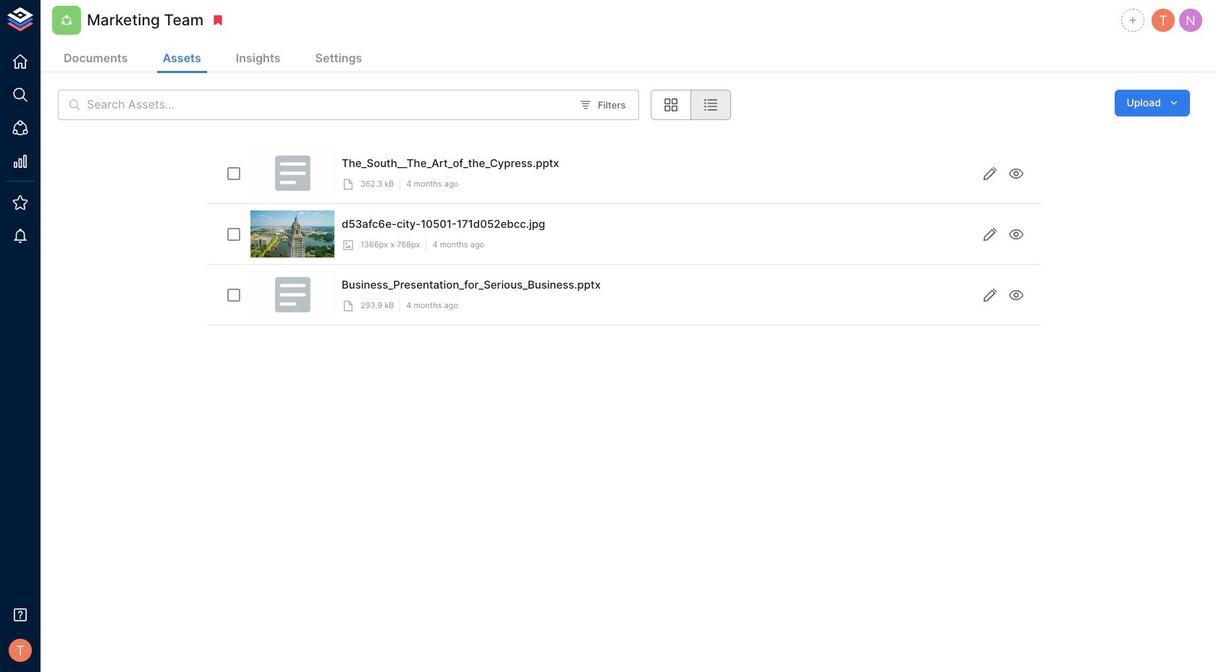 Task type: describe. For each thing, give the bounding box(es) containing it.
Search Assets... text field
[[87, 90, 571, 120]]

remove bookmark image
[[212, 14, 225, 27]]



Task type: vqa. For each thing, say whether or not it's contained in the screenshot.
Remove Bookmark image
yes



Task type: locate. For each thing, give the bounding box(es) containing it.
group
[[651, 90, 732, 120]]

d53afc6e city 10501 171d052ebcc.jpg image
[[251, 211, 334, 258]]



